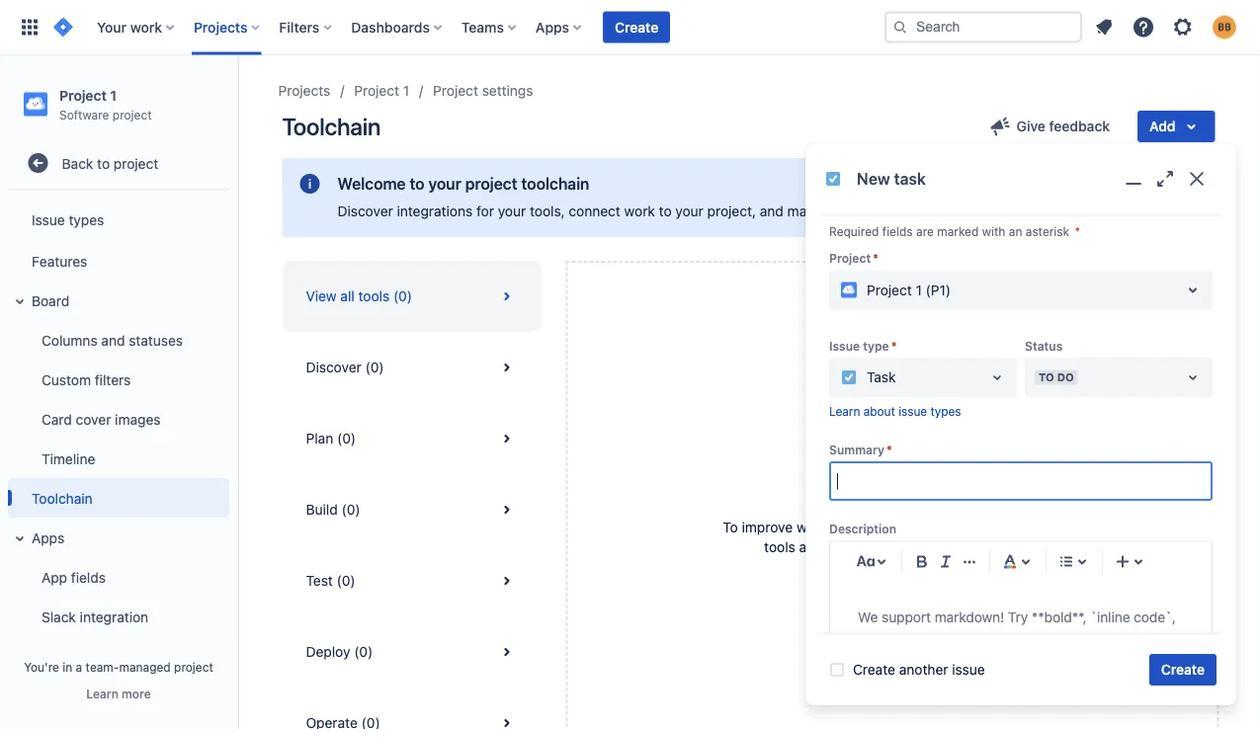 Task type: locate. For each thing, give the bounding box(es) containing it.
build your toolchain to improve workflow and ship faster, add your team's tools and work to your project toolchain.
[[723, 491, 1062, 556]]

work
[[130, 19, 162, 35], [625, 203, 655, 220], [827, 539, 858, 556]]

discard & close image
[[1186, 167, 1209, 191]]

manage
[[788, 203, 839, 220]]

view
[[306, 288, 337, 305]]

teams button
[[456, 11, 524, 43]]

improve
[[742, 520, 793, 536]]

1 down dashboards dropdown button
[[403, 83, 410, 99]]

0 horizontal spatial create button
[[603, 11, 671, 43]]

2 vertical spatial work
[[827, 539, 858, 556]]

give
[[1017, 118, 1046, 134]]

2 horizontal spatial 1
[[916, 281, 922, 298]]

project inside build your toolchain to improve workflow and ship faster, add your team's tools and work to your project toolchain.
[[910, 539, 955, 556]]

learn more button
[[942, 202, 1016, 221], [86, 686, 151, 702]]

your
[[97, 19, 127, 35]]

0 horizontal spatial build
[[306, 502, 338, 518]]

1 horizontal spatial apps
[[536, 19, 570, 35]]

faster,
[[916, 520, 956, 536]]

(0) up discover (0) button
[[394, 288, 412, 305]]

learn down team-
[[86, 687, 118, 701]]

(0) down view all tools (0)
[[365, 359, 384, 376]]

work right your
[[130, 19, 162, 35]]

0 vertical spatial to
[[1039, 371, 1055, 384]]

open image
[[986, 366, 1010, 389], [1182, 366, 1205, 389]]

to down 'description'
[[862, 539, 874, 556]]

learn about issue types link
[[830, 404, 962, 418]]

to left the improve
[[723, 520, 738, 536]]

open image
[[1182, 278, 1205, 302]]

discover down welcome
[[338, 203, 393, 220]]

0 horizontal spatial learn
[[86, 687, 118, 701]]

issue for issue type *
[[830, 339, 860, 353]]

project 1 link
[[354, 79, 410, 103]]

1 vertical spatial apps
[[32, 530, 65, 546]]

to left the do
[[1039, 371, 1055, 384]]

1 horizontal spatial learn more button
[[942, 202, 1016, 221]]

columns and statuses
[[42, 332, 183, 348]]

0 vertical spatial learn
[[942, 203, 978, 220]]

appswitcher icon image
[[18, 15, 42, 39]]

more
[[982, 203, 1016, 220], [122, 687, 151, 701]]

(0) right plan
[[337, 431, 356, 447]]

issue
[[899, 404, 928, 418], [953, 662, 986, 678]]

work down workflow
[[827, 539, 858, 556]]

0 horizontal spatial all
[[341, 288, 355, 305]]

work inside dropdown button
[[130, 19, 162, 35]]

project for project settings
[[433, 83, 479, 99]]

None text field
[[832, 463, 1211, 499]]

1 horizontal spatial toolchain
[[282, 113, 381, 140]]

expand image
[[8, 290, 32, 314], [8, 527, 32, 551]]

build (0)
[[306, 502, 360, 518]]

1 open image from the left
[[986, 366, 1010, 389]]

group
[[4, 34, 229, 643]]

project for project *
[[830, 251, 871, 265]]

issue for another
[[953, 662, 986, 678]]

issue right about
[[899, 404, 928, 418]]

1 horizontal spatial issue
[[953, 662, 986, 678]]

0 horizontal spatial projects
[[194, 19, 248, 35]]

build inside button
[[306, 502, 338, 518]]

*
[[1075, 224, 1081, 238], [873, 251, 879, 265], [892, 339, 897, 353], [887, 443, 893, 457]]

(0) down plan (0)
[[342, 502, 360, 518]]

0 horizontal spatial learn more button
[[86, 686, 151, 702]]

0 vertical spatial apps
[[536, 19, 570, 35]]

build
[[820, 491, 857, 510], [306, 502, 338, 518]]

discover up plan (0)
[[306, 359, 362, 376]]

fields right the app
[[71, 569, 106, 586]]

fields for required
[[883, 224, 913, 238]]

1 horizontal spatial toolchain
[[898, 491, 966, 510]]

minimize image
[[1122, 167, 1146, 191]]

primary element
[[12, 0, 885, 55]]

projects inside dropdown button
[[194, 19, 248, 35]]

1 horizontal spatial open image
[[1182, 366, 1205, 389]]

1 left (p1)
[[916, 281, 922, 298]]

0 horizontal spatial open image
[[986, 366, 1010, 389]]

1 vertical spatial learn
[[830, 404, 861, 418]]

feedback
[[1050, 118, 1110, 134]]

learn more button down 'you're in a team-managed project'
[[86, 686, 151, 702]]

you're
[[24, 661, 59, 674]]

project right software
[[113, 108, 152, 121]]

projects up sidebar navigation image
[[194, 19, 248, 35]]

toolchain
[[282, 113, 381, 140], [32, 490, 93, 507]]

description
[[830, 522, 897, 536]]

test (0) button
[[282, 546, 542, 617]]

0 vertical spatial work
[[130, 19, 162, 35]]

and left ship
[[858, 520, 882, 536]]

1 horizontal spatial types
[[931, 404, 962, 418]]

0 vertical spatial toolchain
[[522, 175, 590, 193]]

issue inside group
[[32, 211, 65, 228]]

create
[[615, 19, 659, 35], [853, 662, 896, 678], [1162, 662, 1205, 678]]

learn inside welcome to your project toolchain discover integrations for your tools, connect work to your project, and manage it all right here. learn more
[[942, 203, 978, 220]]

types right about
[[931, 404, 962, 418]]

and down workflow
[[800, 539, 823, 556]]

fields down right
[[883, 224, 913, 238]]

project inside welcome to your project toolchain discover integrations for your tools, connect work to your project, and manage it all right here. learn more
[[465, 175, 518, 193]]

build inside build your toolchain to improve workflow and ship faster, add your team's tools and work to your project toolchain.
[[820, 491, 857, 510]]

projects
[[194, 19, 248, 35], [278, 83, 331, 99]]

with
[[983, 224, 1006, 238]]

0 horizontal spatial create
[[615, 19, 659, 35]]

2 horizontal spatial work
[[827, 539, 858, 556]]

issue right another
[[953, 662, 986, 678]]

apps up the app
[[32, 530, 65, 546]]

0 vertical spatial issue
[[899, 404, 928, 418]]

a
[[76, 661, 82, 674]]

2 vertical spatial learn
[[86, 687, 118, 701]]

and right project,
[[760, 203, 784, 220]]

in
[[63, 661, 72, 674]]

0 vertical spatial fields
[[883, 224, 913, 238]]

apps right teams popup button
[[536, 19, 570, 35]]

back
[[62, 155, 93, 171]]

project
[[113, 108, 152, 121], [114, 155, 158, 171], [465, 175, 518, 193], [910, 539, 955, 556], [174, 661, 213, 674]]

more formatting image
[[958, 550, 982, 574]]

1 vertical spatial toolchain
[[32, 490, 93, 507]]

(0) right deploy
[[354, 644, 373, 661]]

1 vertical spatial projects
[[278, 83, 331, 99]]

tools
[[358, 288, 390, 305], [764, 539, 796, 556]]

all right view
[[341, 288, 355, 305]]

dashboards button
[[345, 11, 450, 43]]

bold ⌘b image
[[911, 550, 934, 574]]

filters
[[279, 19, 320, 35]]

1 vertical spatial expand image
[[8, 527, 32, 551]]

learn up marked
[[942, 203, 978, 220]]

toolchain down timeline
[[32, 490, 93, 507]]

1 vertical spatial toolchain
[[898, 491, 966, 510]]

0 vertical spatial learn more button
[[942, 202, 1016, 221]]

view all tools (0) button
[[282, 261, 542, 332]]

projects link
[[278, 79, 331, 103]]

learn left about
[[830, 404, 861, 418]]

all right 'it'
[[854, 203, 868, 220]]

1 horizontal spatial build
[[820, 491, 857, 510]]

tools,
[[530, 203, 565, 220]]

0 vertical spatial projects
[[194, 19, 248, 35]]

1 horizontal spatial more
[[982, 203, 1016, 220]]

0 vertical spatial expand image
[[8, 290, 32, 314]]

0 horizontal spatial toolchain
[[522, 175, 590, 193]]

work right connect
[[625, 203, 655, 220]]

more up with
[[982, 203, 1016, 220]]

1 vertical spatial discover
[[306, 359, 362, 376]]

issue up the features on the top
[[32, 211, 65, 228]]

1 horizontal spatial tools
[[764, 539, 796, 556]]

1 horizontal spatial all
[[854, 203, 868, 220]]

tools inside button
[[358, 288, 390, 305]]

tools right view
[[358, 288, 390, 305]]

custom
[[42, 372, 91, 388]]

teams
[[462, 19, 504, 35]]

0 horizontal spatial work
[[130, 19, 162, 35]]

open image down open icon
[[1182, 366, 1205, 389]]

1 for project 1
[[403, 83, 410, 99]]

Description - Main content area, start typing to enter text. text field
[[858, 605, 1185, 653]]

discover (0) button
[[282, 332, 542, 403]]

custom filters link
[[20, 360, 229, 400]]

project down faster,
[[910, 539, 955, 556]]

project inside project 1 software project
[[113, 108, 152, 121]]

your work
[[97, 19, 162, 35]]

issue left 'type'
[[830, 339, 860, 353]]

0 horizontal spatial to
[[723, 520, 738, 536]]

fields
[[883, 224, 913, 238], [71, 569, 106, 586]]

0 vertical spatial toolchain
[[282, 113, 381, 140]]

0 horizontal spatial fields
[[71, 569, 106, 586]]

(0)
[[394, 288, 412, 305], [365, 359, 384, 376], [337, 431, 356, 447], [342, 502, 360, 518], [337, 573, 356, 589], [354, 644, 373, 661]]

expand image inside apps button
[[8, 527, 32, 551]]

project left settings
[[433, 83, 479, 99]]

1 horizontal spatial issue
[[830, 339, 860, 353]]

new task image
[[826, 171, 841, 187]]

1 vertical spatial fields
[[71, 569, 106, 586]]

learn more button up with
[[942, 202, 1016, 221]]

1 horizontal spatial learn
[[830, 404, 861, 418]]

timeline link
[[20, 439, 229, 479]]

project down required
[[830, 251, 871, 265]]

build up workflow
[[820, 491, 857, 510]]

1 vertical spatial work
[[625, 203, 655, 220]]

(0) inside "button"
[[354, 644, 373, 661]]

required
[[830, 224, 879, 238]]

types
[[69, 211, 104, 228], [931, 404, 962, 418]]

0 vertical spatial more
[[982, 203, 1016, 220]]

and inside welcome to your project toolchain discover integrations for your tools, connect work to your project, and manage it all right here. learn more
[[760, 203, 784, 220]]

open image for status
[[1182, 366, 1205, 389]]

0 vertical spatial create button
[[603, 11, 671, 43]]

projects down filters dropdown button
[[278, 83, 331, 99]]

1 vertical spatial create button
[[1150, 655, 1217, 686]]

project up for
[[465, 175, 518, 193]]

(0) for deploy (0)
[[354, 644, 373, 661]]

1 for project 1 software project
[[110, 87, 117, 103]]

plan
[[306, 431, 333, 447]]

italic ⌘i image
[[934, 550, 958, 574]]

project down 'dashboards'
[[354, 83, 400, 99]]

1 vertical spatial tools
[[764, 539, 796, 556]]

0 horizontal spatial apps
[[32, 530, 65, 546]]

group containing issue types
[[4, 34, 229, 643]]

2 horizontal spatial learn
[[942, 203, 978, 220]]

an
[[1009, 224, 1023, 238]]

issue for about
[[899, 404, 928, 418]]

(0) right test
[[337, 573, 356, 589]]

settings image
[[1172, 15, 1195, 39]]

open image left the to do
[[986, 366, 1010, 389]]

more inside welcome to your project toolchain discover integrations for your tools, connect work to your project, and manage it all right here. learn more
[[982, 203, 1016, 220]]

0 horizontal spatial 1
[[110, 87, 117, 103]]

banner
[[0, 0, 1261, 55]]

1 vertical spatial to
[[723, 520, 738, 536]]

all inside welcome to your project toolchain discover integrations for your tools, connect work to your project, and manage it all right here. learn more
[[854, 203, 868, 220]]

toolchain up tools, in the left of the page
[[522, 175, 590, 193]]

0 vertical spatial tools
[[358, 288, 390, 305]]

(0) inside "button"
[[337, 573, 356, 589]]

expand image for apps
[[8, 527, 32, 551]]

1 expand image from the top
[[8, 290, 32, 314]]

back to project link
[[8, 144, 229, 183]]

card
[[42, 411, 72, 427]]

app fields link
[[20, 558, 229, 597]]

to
[[1039, 371, 1055, 384], [723, 520, 738, 536]]

your up 'toolchain.'
[[988, 520, 1016, 536]]

0 horizontal spatial types
[[69, 211, 104, 228]]

2 expand image from the top
[[8, 527, 32, 551]]

1 horizontal spatial fields
[[883, 224, 913, 238]]

project right managed at the left
[[174, 661, 213, 674]]

jira software image
[[51, 15, 75, 39], [51, 15, 75, 39]]

1 horizontal spatial work
[[625, 203, 655, 220]]

marked
[[938, 224, 979, 238]]

(0) for discover (0)
[[365, 359, 384, 376]]

0 vertical spatial issue
[[32, 211, 65, 228]]

Search field
[[885, 11, 1083, 43]]

1 up back to project
[[110, 87, 117, 103]]

toolchain inside group
[[32, 490, 93, 507]]

1 vertical spatial more
[[122, 687, 151, 701]]

slack integration link
[[20, 597, 229, 637]]

1 vertical spatial types
[[931, 404, 962, 418]]

project right back
[[114, 155, 158, 171]]

statuses
[[129, 332, 183, 348]]

toolchain link
[[8, 479, 229, 518]]

project inside project 1 software project
[[59, 87, 107, 103]]

0 horizontal spatial issue
[[899, 404, 928, 418]]

learn for learn about issue types
[[830, 404, 861, 418]]

expand image inside board "button"
[[8, 290, 32, 314]]

0 horizontal spatial tools
[[358, 288, 390, 305]]

0 vertical spatial discover
[[338, 203, 393, 220]]

help image
[[1132, 15, 1156, 39]]

open image for issue type
[[986, 366, 1010, 389]]

0 horizontal spatial issue
[[32, 211, 65, 228]]

plan (0)
[[306, 431, 356, 447]]

1 vertical spatial issue
[[953, 662, 986, 678]]

status
[[1025, 339, 1063, 353]]

to
[[97, 155, 110, 171], [410, 175, 425, 193], [659, 203, 672, 220], [862, 539, 874, 556]]

project
[[354, 83, 400, 99], [433, 83, 479, 99], [59, 87, 107, 103], [830, 251, 871, 265], [867, 281, 912, 298]]

0 horizontal spatial toolchain
[[32, 490, 93, 507]]

search image
[[893, 19, 909, 35]]

dashboards
[[351, 19, 430, 35]]

view all tools (0)
[[306, 288, 412, 305]]

0 vertical spatial all
[[854, 203, 868, 220]]

1 inside project 1 software project
[[110, 87, 117, 103]]

timeline
[[42, 451, 95, 467]]

toolchain down "projects" 'link'
[[282, 113, 381, 140]]

0 horizontal spatial more
[[122, 687, 151, 701]]

and
[[760, 203, 784, 220], [101, 332, 125, 348], [858, 520, 882, 536], [800, 539, 823, 556]]

project down project *
[[867, 281, 912, 298]]

1 vertical spatial all
[[341, 288, 355, 305]]

task
[[894, 169, 927, 188]]

welcome to your project toolchain discover integrations for your tools, connect work to your project, and manage it all right here. learn more
[[338, 175, 1016, 220]]

2 open image from the left
[[1182, 366, 1205, 389]]

more down managed at the left
[[122, 687, 151, 701]]

learn
[[942, 203, 978, 220], [830, 404, 861, 418], [86, 687, 118, 701]]

your down ship
[[878, 539, 906, 556]]

(0) for plan (0)
[[337, 431, 356, 447]]

your up 'integrations'
[[429, 175, 462, 193]]

toolchain up faster,
[[898, 491, 966, 510]]

discover (0)
[[306, 359, 384, 376]]

build down plan
[[306, 502, 338, 518]]

1 horizontal spatial 1
[[403, 83, 410, 99]]

project for project 1
[[354, 83, 400, 99]]

types up the features on the top
[[69, 211, 104, 228]]

tools down the improve
[[764, 539, 796, 556]]

0 vertical spatial types
[[69, 211, 104, 228]]

task
[[867, 369, 896, 385]]

1 vertical spatial issue
[[830, 339, 860, 353]]

1 horizontal spatial create button
[[1150, 655, 1217, 686]]

images
[[115, 411, 161, 427]]

1 horizontal spatial projects
[[278, 83, 331, 99]]

project up software
[[59, 87, 107, 103]]

connect
[[569, 203, 621, 220]]



Task type: describe. For each thing, give the bounding box(es) containing it.
to up 'integrations'
[[410, 175, 425, 193]]

integration
[[80, 609, 149, 625]]

learn more
[[86, 687, 151, 701]]

columns
[[42, 332, 98, 348]]

ship
[[886, 520, 912, 536]]

to left project,
[[659, 203, 672, 220]]

give feedback button
[[978, 111, 1122, 142]]

build for your
[[820, 491, 857, 510]]

board
[[32, 292, 69, 309]]

to right back
[[97, 155, 110, 171]]

software
[[59, 108, 109, 121]]

card cover images
[[42, 411, 161, 427]]

project *
[[830, 251, 879, 265]]

required fields are marked with an asterisk *
[[830, 224, 1081, 238]]

issue for issue types
[[32, 211, 65, 228]]

create another issue
[[853, 662, 986, 678]]

your work button
[[91, 11, 182, 43]]

to inside build your toolchain to improve workflow and ship faster, add your team's tools and work to your project toolchain.
[[723, 520, 738, 536]]

features
[[32, 253, 87, 269]]

discover inside welcome to your project toolchain discover integrations for your tools, connect work to your project, and manage it all right here. learn more
[[338, 203, 393, 220]]

2 horizontal spatial create
[[1162, 662, 1205, 678]]

back to project
[[62, 155, 158, 171]]

project for project 1 (p1)
[[867, 281, 912, 298]]

toolchain inside build your toolchain to improve workflow and ship faster, add your team's tools and work to your project toolchain.
[[898, 491, 966, 510]]

add
[[960, 520, 984, 536]]

asterisk
[[1026, 224, 1070, 238]]

your left project,
[[676, 203, 704, 220]]

deploy (0) button
[[282, 617, 542, 688]]

test
[[306, 573, 333, 589]]

banner containing your work
[[0, 0, 1261, 55]]

new
[[857, 169, 891, 188]]

1 vertical spatial learn more button
[[86, 686, 151, 702]]

new task
[[857, 169, 927, 188]]

slack integration
[[42, 609, 149, 625]]

projects button
[[188, 11, 267, 43]]

projects for projects dropdown button
[[194, 19, 248, 35]]

cover
[[76, 411, 111, 427]]

sidebar navigation image
[[216, 79, 259, 119]]

summary *
[[830, 443, 893, 457]]

learn for learn more
[[86, 687, 118, 701]]

1 for project 1 (p1)
[[916, 281, 922, 298]]

it
[[842, 203, 851, 220]]

projects for "projects" 'link'
[[278, 83, 331, 99]]

* right 'type'
[[892, 339, 897, 353]]

fields for app
[[71, 569, 106, 586]]

and up filters
[[101, 332, 125, 348]]

team's
[[1020, 520, 1062, 536]]

* right summary
[[887, 443, 893, 457]]

* down required
[[873, 251, 879, 265]]

plan (0) button
[[282, 403, 542, 475]]

toolchain inside welcome to your project toolchain discover integrations for your tools, connect work to your project, and manage it all right here. learn more
[[522, 175, 590, 193]]

app
[[42, 569, 67, 586]]

project settings
[[433, 83, 533, 99]]

notifications image
[[1093, 15, 1116, 39]]

add
[[1150, 118, 1176, 134]]

build (0) button
[[282, 475, 542, 546]]

1 horizontal spatial to
[[1039, 371, 1055, 384]]

your right for
[[498, 203, 526, 220]]

to do
[[1039, 371, 1075, 384]]

(0) for build (0)
[[342, 502, 360, 518]]

do
[[1058, 371, 1075, 384]]

settings
[[482, 83, 533, 99]]

another
[[900, 662, 949, 678]]

your profile and settings image
[[1213, 15, 1237, 39]]

(0) for test (0)
[[337, 573, 356, 589]]

work inside build your toolchain to improve workflow and ship faster, add your team's tools and work to your project toolchain.
[[827, 539, 858, 556]]

tools inside build your toolchain to improve workflow and ship faster, add your team's tools and work to your project toolchain.
[[764, 539, 796, 556]]

project settings link
[[433, 79, 533, 103]]

type
[[864, 339, 890, 353]]

you're in a team-managed project
[[24, 661, 213, 674]]

project inside back to project link
[[114, 155, 158, 171]]

apps button
[[8, 518, 229, 558]]

text styles image
[[854, 550, 878, 574]]

work inside welcome to your project toolchain discover integrations for your tools, connect work to your project, and manage it all right here. learn more
[[625, 203, 655, 220]]

project,
[[708, 203, 756, 220]]

board button
[[8, 281, 229, 321]]

1 horizontal spatial create
[[853, 662, 896, 678]]

are
[[917, 224, 934, 238]]

right
[[872, 203, 902, 220]]

* right asterisk
[[1075, 224, 1081, 238]]

lists image
[[1055, 550, 1079, 574]]

your up 'description'
[[861, 491, 894, 510]]

welcome
[[338, 175, 406, 193]]

project 1 (p1)
[[867, 281, 951, 298]]

apps inside popup button
[[536, 19, 570, 35]]

workflow
[[797, 520, 854, 536]]

all inside button
[[341, 288, 355, 305]]

deploy
[[306, 644, 350, 661]]

build for (0)
[[306, 502, 338, 518]]

discover inside button
[[306, 359, 362, 376]]

test (0)
[[306, 573, 356, 589]]

apps inside button
[[32, 530, 65, 546]]

for
[[477, 203, 494, 220]]

columns and statuses link
[[20, 321, 229, 360]]

to inside build your toolchain to improve workflow and ship faster, add your team's tools and work to your project toolchain.
[[862, 539, 874, 556]]

create inside primary element
[[615, 19, 659, 35]]

about
[[864, 404, 896, 418]]

project for project 1 software project
[[59, 87, 107, 103]]

card cover images link
[[20, 400, 229, 439]]

expand image for board
[[8, 290, 32, 314]]

app fields
[[42, 569, 106, 586]]

managed
[[119, 661, 171, 674]]

apps button
[[530, 11, 589, 43]]

learn about issue types
[[830, 404, 962, 418]]

issue type *
[[830, 339, 897, 353]]

deploy (0)
[[306, 644, 373, 661]]

issue types
[[32, 211, 104, 228]]

custom filters
[[42, 372, 131, 388]]

here.
[[905, 203, 938, 220]]

go full screen image
[[1154, 167, 1178, 191]]

integrations
[[397, 203, 473, 220]]

add button
[[1138, 111, 1216, 142]]

slack
[[42, 609, 76, 625]]

more inside button
[[122, 687, 151, 701]]

give feedback
[[1017, 118, 1110, 134]]

create button inside primary element
[[603, 11, 671, 43]]

filters
[[95, 372, 131, 388]]



Task type: vqa. For each thing, say whether or not it's contained in the screenshot.
Plan (0)
yes



